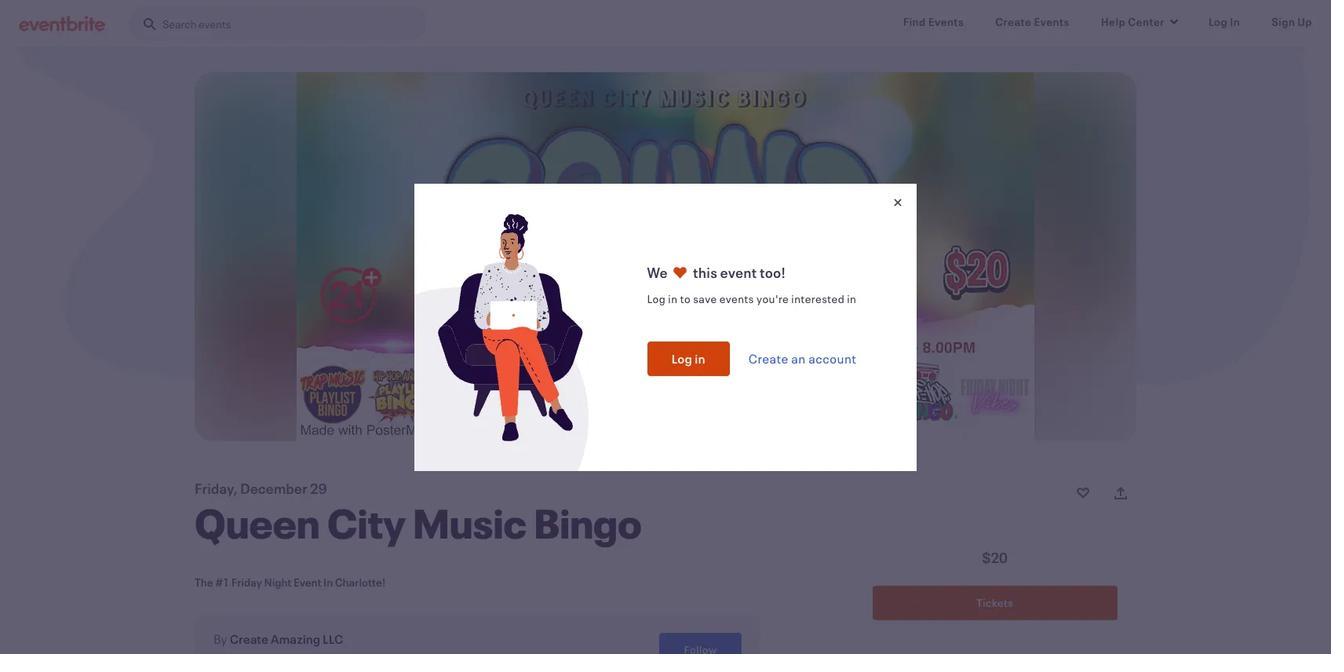 Task type: locate. For each thing, give the bounding box(es) containing it.
events for find events
[[929, 14, 964, 29]]

this
[[693, 263, 718, 281]]

0 horizontal spatial events
[[929, 14, 964, 29]]

account
[[809, 350, 857, 367]]

create events
[[996, 14, 1070, 29]]

create events link
[[983, 6, 1083, 38]]

0 horizontal spatial events
[[199, 16, 231, 31]]

find events link
[[891, 6, 977, 38]]

log in
[[672, 350, 706, 366]]

2 horizontal spatial in
[[847, 291, 857, 306]]

log in
[[1209, 14, 1241, 29]]

1 horizontal spatial events
[[720, 291, 754, 306]]

queen city music bingo article
[[0, 47, 1332, 654]]

in right "interested" at the top right of page
[[847, 291, 857, 306]]

log in to save events you're interested in
[[647, 291, 857, 306]]

0 vertical spatial create
[[996, 14, 1032, 29]]

events right find
[[929, 14, 964, 29]]

create inside 'alert dialog'
[[749, 350, 789, 367]]

events
[[929, 14, 964, 29], [1034, 14, 1070, 29]]

events right search
[[199, 16, 231, 31]]

events for create events
[[1034, 14, 1070, 29]]

0 horizontal spatial log
[[647, 291, 666, 306]]

events down "this event too!"
[[720, 291, 754, 306]]

help
[[1101, 14, 1126, 29]]

2 vertical spatial create
[[230, 630, 269, 647]]

1 vertical spatial events
[[720, 291, 754, 306]]

create an account link
[[749, 350, 857, 367]]

in left sign
[[1230, 14, 1241, 29]]

2 horizontal spatial log
[[1209, 14, 1228, 29]]

bingo
[[534, 496, 642, 550]]

1 horizontal spatial create
[[749, 350, 789, 367]]

1 horizontal spatial events
[[1034, 14, 1070, 29]]

0 vertical spatial events
[[199, 16, 231, 31]]

log left sign
[[1209, 14, 1228, 29]]

events inside 'find events' link
[[929, 14, 964, 29]]

events left the help
[[1034, 14, 1070, 29]]

music
[[413, 496, 527, 550]]

in
[[668, 291, 678, 306], [847, 291, 857, 306], [695, 350, 706, 366]]

2 vertical spatial log
[[672, 350, 693, 366]]

1 horizontal spatial in
[[1230, 14, 1241, 29]]

log down we
[[647, 291, 666, 306]]

in right event
[[324, 575, 333, 590]]

alert dialog containing we
[[0, 0, 1332, 654]]

by
[[214, 630, 228, 647]]

events inside button
[[199, 16, 231, 31]]

alert dialog
[[0, 0, 1332, 654]]

friday, december 29 queen city music bingo
[[195, 479, 642, 550]]

log in link
[[647, 341, 730, 376]]

create
[[996, 14, 1032, 29], [749, 350, 789, 367], [230, 630, 269, 647]]

find events
[[903, 14, 964, 29]]

event
[[294, 575, 322, 590]]

log
[[1209, 14, 1228, 29], [647, 291, 666, 306], [672, 350, 693, 366]]

in left to
[[668, 291, 678, 306]]

0 horizontal spatial in
[[668, 291, 678, 306]]

create inside organizer profile element
[[230, 630, 269, 647]]

night
[[264, 575, 292, 590]]

0 vertical spatial in
[[1230, 14, 1241, 29]]

by create amazing llc
[[214, 630, 343, 647]]

too!
[[760, 263, 786, 281]]

2 events from the left
[[1034, 14, 1070, 29]]

1 vertical spatial log
[[647, 291, 666, 306]]

in
[[1230, 14, 1241, 29], [324, 575, 333, 590]]

amazing
[[271, 630, 321, 647]]

$20
[[983, 548, 1008, 567]]

1 horizontal spatial log
[[672, 350, 693, 366]]

log for log in to save events you're interested in
[[647, 291, 666, 306]]

in down save
[[695, 350, 706, 366]]

2 horizontal spatial create
[[996, 14, 1032, 29]]

0 vertical spatial log
[[1209, 14, 1228, 29]]

search events button
[[130, 6, 426, 42]]

events inside create events link
[[1034, 14, 1070, 29]]

29
[[310, 479, 327, 498]]

log for log in
[[1209, 14, 1228, 29]]

1 vertical spatial create
[[749, 350, 789, 367]]

1 horizontal spatial in
[[695, 350, 706, 366]]

log down to
[[672, 350, 693, 366]]

events
[[199, 16, 231, 31], [720, 291, 754, 306]]

0 horizontal spatial create
[[230, 630, 269, 647]]

1 vertical spatial in
[[324, 575, 333, 590]]

1 events from the left
[[929, 14, 964, 29]]

0 horizontal spatial in
[[324, 575, 333, 590]]

sign
[[1272, 14, 1296, 29]]

event
[[720, 263, 757, 281]]

create an account
[[749, 350, 857, 367]]



Task type: vqa. For each thing, say whether or not it's contained in the screenshot.
create an account
yes



Task type: describe. For each thing, give the bounding box(es) containing it.
create for create events
[[996, 14, 1032, 29]]

in for log in to save events you're interested in
[[668, 291, 678, 306]]

eventbrite image
[[19, 16, 105, 31]]

search
[[163, 16, 197, 31]]

you're
[[757, 291, 789, 306]]

in for log in
[[695, 350, 706, 366]]

city
[[327, 496, 406, 550]]

we
[[647, 263, 671, 281]]

in inside article
[[324, 575, 333, 590]]

help center
[[1101, 14, 1165, 29]]

create for create an account
[[749, 350, 789, 367]]

friday,
[[195, 479, 238, 498]]

up
[[1298, 14, 1313, 29]]

events inside 'alert dialog'
[[720, 291, 754, 306]]

log for log in
[[672, 350, 693, 366]]

search events
[[163, 16, 231, 31]]

to
[[680, 291, 691, 306]]

the
[[195, 575, 213, 590]]

an
[[792, 350, 806, 367]]

log in link
[[1197, 6, 1253, 38]]

#1
[[215, 575, 229, 590]]

charlotte!
[[335, 575, 386, 590]]

queen
[[195, 496, 320, 550]]

center
[[1128, 14, 1165, 29]]

the #1 friday night event in charlotte!
[[195, 575, 386, 590]]

friday
[[231, 575, 262, 590]]

save
[[693, 291, 717, 306]]

interested
[[792, 291, 845, 306]]

organizer profile element
[[195, 617, 760, 654]]

december
[[240, 479, 307, 498]]

find
[[903, 14, 926, 29]]

sign up
[[1272, 14, 1313, 29]]

this event too!
[[691, 263, 786, 281]]

sign up link
[[1260, 6, 1325, 38]]

llc
[[323, 630, 343, 647]]



